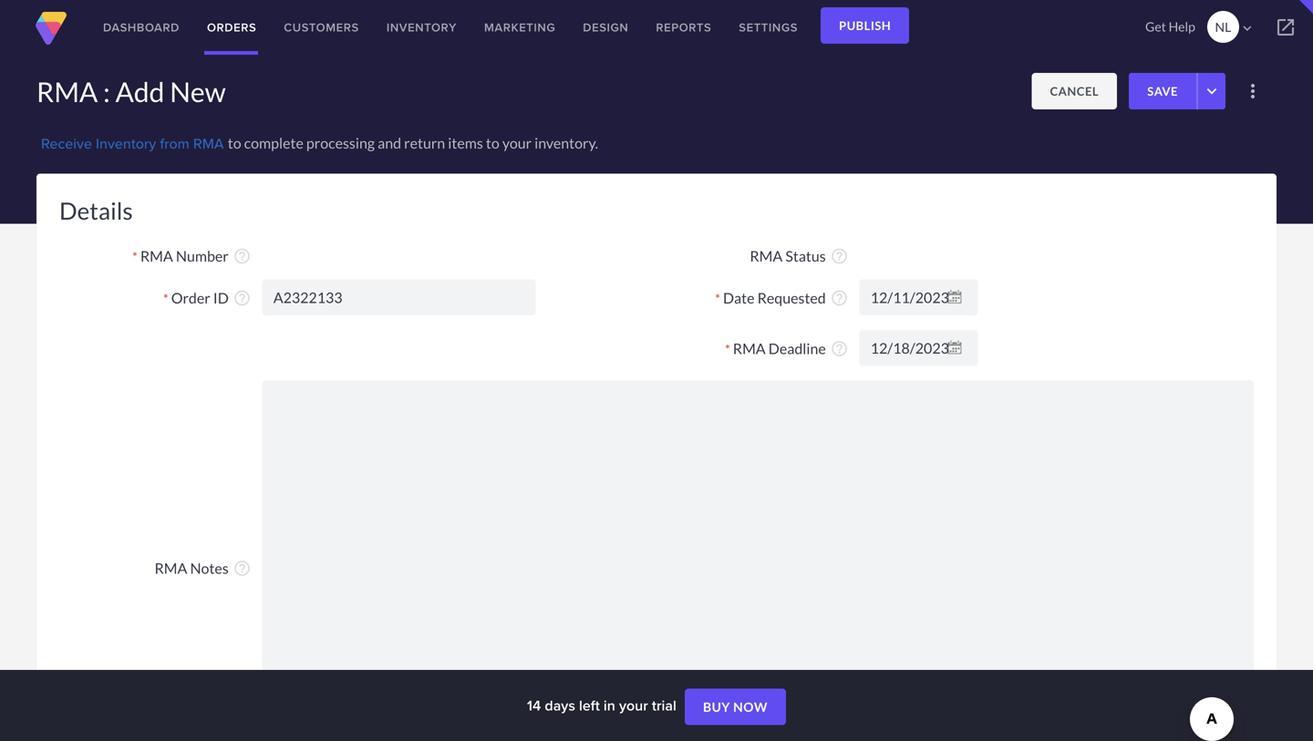 Task type: vqa. For each thing, say whether or not it's contained in the screenshot.
help
yes



Task type: locate. For each thing, give the bounding box(es) containing it.
to left complete
[[228, 134, 241, 152]]

processing
[[306, 134, 375, 152]]

* inside '* rma number help_outline'
[[132, 249, 138, 264]]

help_outline inside '* rma number help_outline'
[[233, 247, 251, 266]]

1 horizontal spatial to
[[486, 134, 500, 152]]

more_vert
[[1243, 80, 1265, 102]]

your right "in"
[[619, 695, 649, 717]]

14
[[527, 695, 541, 717]]

0 horizontal spatial to
[[228, 134, 241, 152]]

*
[[132, 249, 138, 264], [163, 291, 168, 307], [716, 291, 721, 307], [725, 342, 731, 357]]

from
[[160, 133, 190, 154]]

* left order
[[163, 291, 168, 307]]

help_outline right deadline
[[831, 340, 849, 358]]

help_outline right "id"
[[233, 289, 251, 308]]

* left date
[[716, 291, 721, 307]]

2 to from the left
[[486, 134, 500, 152]]

help_outline right number
[[233, 247, 251, 266]]

help_outline inside 'rma notes help_outline'
[[233, 560, 251, 578]]

get
[[1146, 19, 1167, 34]]

new
[[170, 75, 226, 108]]

to right items
[[486, 134, 500, 152]]

* inside the * rma deadline help_outline
[[725, 342, 731, 357]]

now
[[734, 700, 768, 715]]

0 horizontal spatial your
[[503, 134, 532, 152]]

receive inventory from rma to complete processing and return items to your inventory.
[[41, 133, 599, 154]]

return
[[404, 134, 445, 152]]

rma inside 'rma notes help_outline'
[[155, 560, 187, 577]]

1 vertical spatial mm/dd/yyyy text field
[[860, 330, 979, 366]]

help_outline inside the * rma deadline help_outline
[[831, 340, 849, 358]]

trial
[[652, 695, 677, 717]]

inventory
[[387, 19, 457, 36], [96, 133, 156, 154]]

days
[[545, 695, 576, 717]]

cancel
[[1051, 84, 1100, 99]]

0 horizontal spatial inventory
[[96, 133, 156, 154]]

1 vertical spatial your
[[619, 695, 649, 717]]

nl 
[[1216, 19, 1256, 36]]

* inside the * order id help_outline
[[163, 291, 168, 307]]

order
[[171, 289, 210, 307]]

rma left notes
[[155, 560, 187, 577]]

* down details
[[132, 249, 138, 264]]

your inside receive inventory from rma to complete processing and return items to your inventory.
[[503, 134, 532, 152]]

1 horizontal spatial your
[[619, 695, 649, 717]]

cancel link
[[1032, 73, 1118, 109]]

notes
[[190, 560, 229, 577]]

rma left :
[[36, 75, 98, 108]]

reports
[[656, 19, 712, 36]]

rma left deadline
[[733, 340, 766, 358]]

rma left number
[[140, 247, 173, 265]]

rma
[[36, 75, 98, 108], [193, 133, 224, 154], [140, 247, 173, 265], [750, 247, 783, 265], [733, 340, 766, 358], [155, 560, 187, 577]]

in
[[604, 695, 616, 717]]

and
[[378, 134, 401, 152]]

None text field
[[262, 381, 1255, 742]]

save
[[1148, 84, 1179, 99]]

help_outline right the status
[[831, 247, 849, 266]]

your left "inventory."
[[503, 134, 532, 152]]

* order id help_outline
[[163, 289, 251, 308]]

* for * order id help_outline
[[163, 291, 168, 307]]

:
[[103, 75, 110, 108]]

help_outline inside * date requested help_outline
[[831, 289, 849, 308]]

receive inventory from rma link
[[41, 133, 228, 154]]

* date requested help_outline
[[716, 289, 849, 308]]

requested
[[758, 289, 826, 307]]

help_outline right "requested" on the right top
[[831, 289, 849, 308]]

rma left the status
[[750, 247, 783, 265]]

items
[[448, 134, 483, 152]]

None text field
[[262, 279, 536, 315]]

0 vertical spatial mm/dd/yyyy text field
[[860, 279, 979, 315]]

help_outline right notes
[[233, 560, 251, 578]]

orders
[[207, 19, 257, 36]]

rma inside 'rma status help_outline'
[[750, 247, 783, 265]]

0 vertical spatial inventory
[[387, 19, 457, 36]]

MM/DD/YYYY text field
[[860, 279, 979, 315], [860, 330, 979, 366]]

1 vertical spatial inventory
[[96, 133, 156, 154]]

dashboard link
[[89, 0, 193, 55]]

help_outline inside the * order id help_outline
[[233, 289, 251, 308]]

get help
[[1146, 19, 1196, 34]]

publish button
[[821, 7, 910, 44]]

* rma deadline help_outline
[[725, 340, 849, 358]]

rma status help_outline
[[750, 247, 849, 266]]

design
[[583, 19, 629, 36]]

* down date
[[725, 342, 731, 357]]

help_outline
[[233, 247, 251, 266], [831, 247, 849, 266], [233, 289, 251, 308], [831, 289, 849, 308], [831, 340, 849, 358], [233, 560, 251, 578]]

* inside * date requested help_outline
[[716, 291, 721, 307]]

help_outline for * order id help_outline
[[233, 289, 251, 308]]

inventory.
[[535, 134, 599, 152]]

to
[[228, 134, 241, 152], [486, 134, 500, 152]]

0 vertical spatial your
[[503, 134, 532, 152]]

your
[[503, 134, 532, 152], [619, 695, 649, 717]]



Task type: describe. For each thing, give the bounding box(es) containing it.

[[1240, 20, 1256, 36]]

14 days left in your trial
[[527, 695, 681, 717]]

details
[[59, 197, 133, 225]]

save link
[[1130, 73, 1197, 109]]

complete
[[244, 134, 304, 152]]

* rma number help_outline
[[132, 247, 251, 266]]

buy now link
[[685, 689, 787, 726]]

more_vert button
[[1235, 73, 1272, 109]]

1 mm/dd/yyyy text field from the top
[[860, 279, 979, 315]]

* for * rma number help_outline
[[132, 249, 138, 264]]

receive
[[41, 133, 92, 154]]

1 to from the left
[[228, 134, 241, 152]]


[[1275, 16, 1297, 38]]

help_outline for * rma deadline help_outline
[[831, 340, 849, 358]]

add
[[115, 75, 165, 108]]

help_outline inside 'rma status help_outline'
[[831, 247, 849, 266]]

dashboard
[[103, 19, 180, 36]]

publish
[[839, 18, 892, 33]]

2 mm/dd/yyyy text field from the top
[[860, 330, 979, 366]]

id
[[213, 289, 229, 307]]

marketing
[[484, 19, 556, 36]]

deadline
[[769, 340, 826, 358]]

rma right from
[[193, 133, 224, 154]]

rma inside '* rma number help_outline'
[[140, 247, 173, 265]]

* for * date requested help_outline
[[716, 291, 721, 307]]

 link
[[1259, 0, 1314, 55]]

settings
[[739, 19, 798, 36]]

left
[[579, 695, 600, 717]]

buy now
[[703, 700, 768, 715]]

buy
[[703, 700, 731, 715]]

help_outline for * rma number help_outline
[[233, 247, 251, 266]]

date
[[723, 289, 755, 307]]

* for * rma deadline help_outline
[[725, 342, 731, 357]]

help
[[1169, 19, 1196, 34]]

number
[[176, 247, 229, 265]]

status
[[786, 247, 826, 265]]

rma : add new
[[36, 75, 226, 108]]

rma notes help_outline
[[155, 560, 251, 578]]

help_outline for * date requested help_outline
[[831, 289, 849, 308]]

nl
[[1216, 19, 1232, 35]]

1 horizontal spatial inventory
[[387, 19, 457, 36]]

rma inside the * rma deadline help_outline
[[733, 340, 766, 358]]

customers
[[284, 19, 359, 36]]



